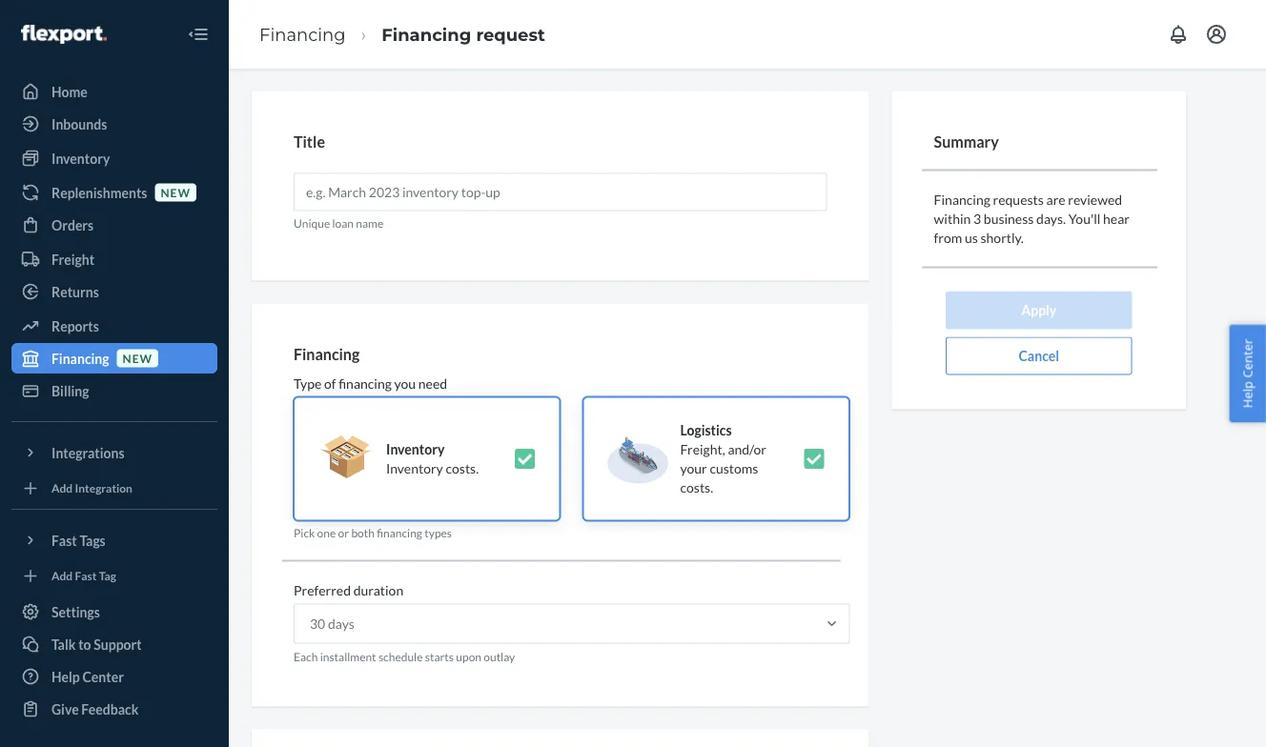 Task type: describe. For each thing, give the bounding box(es) containing it.
inventory for inventory inventory costs.
[[386, 441, 445, 458]]

upon
[[456, 650, 482, 664]]

loan
[[332, 216, 354, 230]]

schedule
[[379, 650, 423, 664]]

financing request
[[382, 24, 545, 45]]

integrations
[[52, 445, 125, 461]]

apply button
[[946, 291, 1133, 330]]

pick
[[294, 526, 315, 540]]

center inside button
[[1239, 339, 1257, 378]]

you'll
[[1069, 211, 1101, 227]]

within
[[934, 211, 971, 227]]

days.
[[1037, 211, 1066, 227]]

1 vertical spatial financing
[[377, 526, 423, 540]]

from
[[934, 230, 963, 246]]

installment
[[320, 650, 376, 664]]

breadcrumbs navigation
[[244, 7, 561, 62]]

fast inside 'link'
[[75, 569, 97, 583]]

30
[[310, 616, 325, 632]]

financing request link
[[382, 24, 545, 45]]

each
[[294, 650, 318, 664]]

home link
[[11, 76, 217, 107]]

add fast tag
[[52, 569, 116, 583]]

apply
[[1022, 302, 1057, 319]]

unique
[[294, 216, 330, 230]]

give feedback
[[52, 702, 139, 718]]

us
[[965, 230, 978, 246]]

unique loan name
[[294, 216, 384, 230]]

2 vertical spatial inventory
[[386, 461, 443, 477]]

help center inside help center "link"
[[52, 669, 124, 685]]

help center inside help center button
[[1239, 339, 1257, 409]]

3
[[974, 211, 982, 227]]

pick one or both financing types
[[294, 526, 452, 540]]

to
[[78, 637, 91, 653]]

give feedback button
[[11, 694, 217, 725]]

billing
[[52, 383, 89, 399]]

open notifications image
[[1167, 23, 1190, 46]]

preferred duration
[[294, 583, 404, 599]]

freight
[[52, 251, 94, 268]]

30 days
[[310, 616, 355, 632]]

inventory inventory costs.
[[386, 441, 479, 477]]

financing requests are reviewed within 3 business days. you'll hear from us shortly.
[[934, 192, 1130, 246]]

settings link
[[11, 597, 217, 628]]

open account menu image
[[1206, 23, 1228, 46]]

fast tags
[[52, 533, 106, 549]]

request
[[476, 24, 545, 45]]

requests
[[993, 192, 1044, 208]]

0 vertical spatial financing
[[339, 376, 392, 392]]

talk
[[52, 637, 76, 653]]

tags
[[80, 533, 106, 549]]

help center button
[[1230, 325, 1267, 423]]

cancel button
[[946, 337, 1133, 375]]

starts
[[425, 650, 454, 664]]

returns
[[52, 284, 99, 300]]

billing link
[[11, 376, 217, 406]]

need
[[419, 376, 447, 392]]

orders
[[52, 217, 94, 233]]

integrations button
[[11, 438, 217, 468]]

one
[[317, 526, 336, 540]]

costs. inside inventory inventory costs.
[[446, 461, 479, 477]]

customs
[[710, 461, 759, 477]]



Task type: vqa. For each thing, say whether or not it's contained in the screenshot.
Open account menu Icon
yes



Task type: locate. For each thing, give the bounding box(es) containing it.
inbounds
[[52, 116, 107, 132]]

summary
[[934, 133, 999, 151]]

hear
[[1104, 211, 1130, 227]]

new down reports link
[[123, 351, 153, 365]]

add integration link
[[11, 476, 217, 502]]

add
[[52, 482, 73, 495], [52, 569, 73, 583]]

0 vertical spatial add
[[52, 482, 73, 495]]

financing inside financing requests are reviewed within 3 business days. you'll hear from us shortly.
[[934, 192, 991, 208]]

new for replenishments
[[161, 185, 191, 199]]

inventory down inbounds
[[52, 150, 110, 166]]

integration
[[75, 482, 133, 495]]

1 vertical spatial center
[[82, 669, 124, 685]]

business
[[984, 211, 1034, 227]]

preferred
[[294, 583, 351, 599]]

inventory inside inventory link
[[52, 150, 110, 166]]

help center
[[1239, 339, 1257, 409], [52, 669, 124, 685]]

1 vertical spatial fast
[[75, 569, 97, 583]]

financing for financing link
[[259, 24, 346, 45]]

e.g. March 2023 inventory top-up field
[[294, 173, 828, 211]]

financing right both
[[377, 526, 423, 540]]

0 horizontal spatial help
[[52, 669, 80, 685]]

new for financing
[[123, 351, 153, 365]]

settings
[[52, 604, 100, 620]]

flexport logo image
[[21, 25, 107, 44]]

reports
[[52, 318, 99, 334]]

0 horizontal spatial costs.
[[446, 461, 479, 477]]

tag
[[99, 569, 116, 583]]

inventory link
[[11, 143, 217, 174]]

1 vertical spatial inventory
[[386, 441, 445, 458]]

inventory
[[52, 150, 110, 166], [386, 441, 445, 458], [386, 461, 443, 477]]

1 horizontal spatial costs.
[[681, 480, 714, 496]]

fast inside dropdown button
[[52, 533, 77, 549]]

name
[[356, 216, 384, 230]]

help inside button
[[1239, 382, 1257, 409]]

or
[[338, 526, 349, 540]]

0 vertical spatial costs.
[[446, 461, 479, 477]]

0 vertical spatial help center
[[1239, 339, 1257, 409]]

reviewed
[[1069, 192, 1123, 208]]

of
[[324, 376, 336, 392]]

freight,
[[681, 441, 726, 458]]

center
[[1239, 339, 1257, 378], [82, 669, 124, 685]]

types
[[425, 526, 452, 540]]

0 horizontal spatial new
[[123, 351, 153, 365]]

inventory for inventory
[[52, 150, 110, 166]]

talk to support
[[52, 637, 142, 653]]

1 horizontal spatial new
[[161, 185, 191, 199]]

add up settings
[[52, 569, 73, 583]]

0 vertical spatial inventory
[[52, 150, 110, 166]]

financing link
[[259, 24, 346, 45]]

0 vertical spatial help
[[1239, 382, 1257, 409]]

talk to support button
[[11, 629, 217, 660]]

1 vertical spatial costs.
[[681, 480, 714, 496]]

freight link
[[11, 244, 217, 275]]

financing right of
[[339, 376, 392, 392]]

home
[[52, 83, 88, 100]]

1 vertical spatial help center
[[52, 669, 124, 685]]

inventory up types
[[386, 461, 443, 477]]

new
[[161, 185, 191, 199], [123, 351, 153, 365]]

fast left tag
[[75, 569, 97, 583]]

1 horizontal spatial help
[[1239, 382, 1257, 409]]

0 horizontal spatial center
[[82, 669, 124, 685]]

each installment schedule starts upon outlay
[[294, 650, 515, 664]]

are
[[1047, 192, 1066, 208]]

inbounds link
[[11, 109, 217, 139]]

duration
[[354, 583, 404, 599]]

add inside 'link'
[[52, 569, 73, 583]]

1 vertical spatial help
[[52, 669, 80, 685]]

orders link
[[11, 210, 217, 240]]

2 add from the top
[[52, 569, 73, 583]]

0 vertical spatial fast
[[52, 533, 77, 549]]

costs. down your
[[681, 480, 714, 496]]

fast tags button
[[11, 526, 217, 556]]

and/or
[[728, 441, 767, 458]]

inventory down 'you'
[[386, 441, 445, 458]]

replenishments
[[52, 185, 147, 201]]

give
[[52, 702, 79, 718]]

help center link
[[11, 662, 217, 692]]

add fast tag link
[[11, 564, 217, 589]]

1 vertical spatial add
[[52, 569, 73, 583]]

add for add integration
[[52, 482, 73, 495]]

0 vertical spatial center
[[1239, 339, 1257, 378]]

new up the orders link
[[161, 185, 191, 199]]

financing
[[339, 376, 392, 392], [377, 526, 423, 540]]

help inside "link"
[[52, 669, 80, 685]]

fast
[[52, 533, 77, 549], [75, 569, 97, 583]]

financing for financing request
[[382, 24, 471, 45]]

check square image
[[803, 448, 826, 471]]

center inside "link"
[[82, 669, 124, 685]]

logistics freight, and/or your customs costs.
[[681, 422, 767, 496]]

close navigation image
[[187, 23, 210, 46]]

1 vertical spatial new
[[123, 351, 153, 365]]

title
[[294, 133, 325, 151]]

returns link
[[11, 277, 217, 307]]

type of financing you need
[[294, 376, 447, 392]]

help
[[1239, 382, 1257, 409], [52, 669, 80, 685]]

financing for financing requests are reviewed within 3 business days. you'll hear from us shortly.
[[934, 192, 991, 208]]

logistics
[[681, 422, 732, 439]]

add integration
[[52, 482, 133, 495]]

0 horizontal spatial help center
[[52, 669, 124, 685]]

days
[[328, 616, 355, 632]]

support
[[94, 637, 142, 653]]

cancel
[[1019, 348, 1060, 364]]

you
[[394, 376, 416, 392]]

1 horizontal spatial center
[[1239, 339, 1257, 378]]

outlay
[[484, 650, 515, 664]]

fast left tags
[[52, 533, 77, 549]]

feedback
[[81, 702, 139, 718]]

1 add from the top
[[52, 482, 73, 495]]

your
[[681, 461, 707, 477]]

check square image
[[514, 448, 536, 471]]

shortly.
[[981, 230, 1024, 246]]

0 vertical spatial new
[[161, 185, 191, 199]]

costs. left check square icon
[[446, 461, 479, 477]]

both
[[351, 526, 375, 540]]

reports link
[[11, 311, 217, 341]]

costs. inside logistics freight, and/or your customs costs.
[[681, 480, 714, 496]]

add for add fast tag
[[52, 569, 73, 583]]

type
[[294, 376, 322, 392]]

add left integration
[[52, 482, 73, 495]]

1 horizontal spatial help center
[[1239, 339, 1257, 409]]



